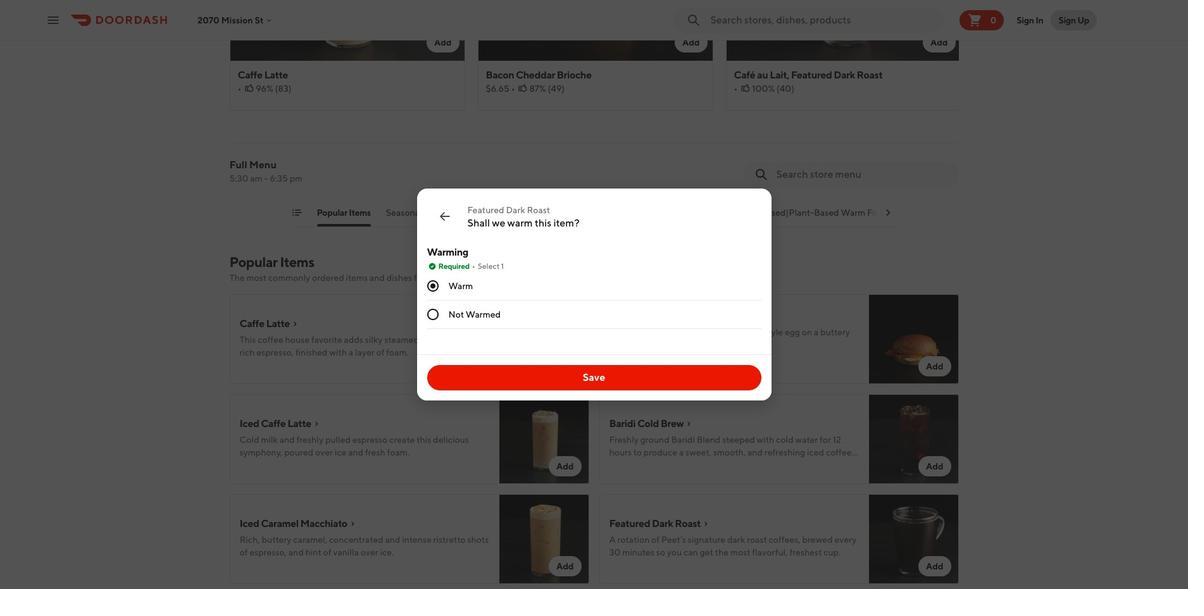 Task type: describe. For each thing, give the bounding box(es) containing it.
warmed
[[466, 310, 501, 320]]

you
[[667, 548, 682, 558]]

0 button
[[960, 10, 1005, 30]]

espresso, inside this coffee house favorite adds silky steamed milk to shots of rich espresso, finished with a layer of foam.
[[257, 348, 294, 358]]

bun.
[[642, 340, 660, 350]]

warming
[[427, 246, 469, 258]]

mission
[[221, 15, 253, 25]]

and up ice.
[[385, 535, 401, 545]]

add for cold milk and freshly pulled espresso create this delicious symphony, poured over ice and fresh foam.
[[557, 462, 574, 472]]

store
[[451, 273, 471, 283]]

popular items the most commonly ordered items and dishes from this store
[[230, 254, 471, 283]]

so
[[657, 548, 666, 558]]

intense
[[402, 535, 432, 545]]

refreshing
[[765, 448, 806, 458]]

add for a rotation of peet's signature dark roast coffees, brewed every 30 minutes so you can get the most flavorful, freshest cup.
[[927, 562, 944, 572]]

items for popular items
[[349, 208, 371, 218]]

required
[[439, 262, 470, 271]]

cold
[[777, 435, 794, 445]]

pm
[[290, 174, 303, 184]]

add for this coffee house favorite adds silky steamed milk to shots of rich espresso, finished with a layer of foam.
[[557, 362, 574, 372]]

0 vertical spatial roast
[[857, 69, 883, 81]]

• select 1
[[472, 262, 504, 271]]

smoky bacon, aged cheddar and homestyle egg on a buttery brioche bun.
[[610, 327, 851, 350]]

cold milk and freshly pulled espresso create this delicious symphony, poured over ice and fresh foam.
[[240, 435, 469, 458]]

rich
[[240, 348, 255, 358]]

Item Search search field
[[777, 168, 949, 182]]

full menu 5:30 am - 6:35 pm
[[230, 159, 303, 184]]

items
[[346, 273, 368, 283]]

0 vertical spatial latte
[[264, 69, 288, 81]]

buttery inside rich, buttery caramel, concentrated and intense ristretto shots of espresso, and hint of vanilla over ice.
[[262, 535, 292, 545]]

add button for this coffee house favorite adds silky steamed milk to shots of rich espresso, finished with a layer of foam.
[[549, 357, 582, 377]]

au
[[758, 69, 768, 81]]

1 vertical spatial caffe
[[240, 318, 265, 330]]

iced caramel macchiato
[[240, 518, 348, 530]]

and right ice
[[348, 448, 364, 458]]

save button
[[427, 365, 762, 391]]

0 vertical spatial caffe
[[238, 69, 263, 81]]

this
[[240, 335, 256, 345]]

0 horizontal spatial 87%
[[530, 84, 546, 94]]

featured dark roast image
[[869, 495, 959, 585]]

sign in link
[[1010, 7, 1052, 33]]

flavorful,
[[753, 548, 788, 558]]

1 vertical spatial latte
[[266, 318, 290, 330]]

delicious
[[433, 435, 469, 445]]

2 vertical spatial latte
[[288, 418, 311, 430]]

sign for sign in
[[1017, 15, 1035, 25]]

6:35
[[270, 174, 288, 184]]

100%
[[753, 84, 775, 94]]

lait,
[[770, 69, 790, 81]]

2 vertical spatial caffe
[[261, 418, 286, 430]]

commonly
[[268, 273, 311, 283]]

save
[[583, 372, 606, 384]]

blend
[[697, 435, 721, 445]]

add for freshly ground baridi blend steeped with cold water for 12 hours to produce a sweet, smooth, and refreshing iced coffee without acidity or bitterness.
[[927, 462, 944, 472]]

full
[[230, 159, 247, 171]]

or
[[671, 460, 680, 471]]

baridi cold brew image
[[869, 395, 959, 485]]

café au lait, featured dark roast
[[734, 69, 883, 81]]

featured dark roast
[[610, 518, 701, 530]]

• down bacon at the left of the page
[[512, 84, 515, 94]]

open menu image
[[46, 12, 61, 28]]

for
[[820, 435, 832, 445]]

brioche
[[610, 340, 640, 350]]

freshly
[[610, 435, 639, 445]]

add for rich, buttery caramel, concentrated and intense ristretto shots of espresso, and hint of vanilla over ice.
[[557, 562, 574, 572]]

caramel,
[[293, 535, 327, 545]]

ground
[[641, 435, 670, 445]]

1 vertical spatial 87%
[[653, 355, 670, 365]]

food
[[868, 208, 889, 218]]

of inside a rotation of peet's signature dark roast coffees, brewed every 30 minutes so you can get the most flavorful, freshest cup.
[[652, 535, 660, 545]]

2070
[[198, 15, 220, 25]]

buttery inside smoky bacon, aged cheddar and homestyle egg on a buttery brioche bun.
[[821, 327, 851, 338]]

foam. inside the cold milk and freshly pulled espresso create this delicious symphony, poured over ice and fresh foam.
[[387, 448, 410, 458]]

cheddar
[[689, 327, 723, 338]]

concentrated
[[329, 535, 384, 545]]

featured dark roast shall we warm this item?
[[468, 205, 580, 229]]

this inside "featured dark roast shall we warm this item?"
[[535, 217, 552, 229]]

iced caramel macchiato image
[[499, 495, 589, 585]]

100% (40)
[[753, 84, 795, 94]]

homestyle
[[742, 327, 784, 338]]

of down rich,
[[240, 548, 248, 558]]

0 horizontal spatial baridi
[[610, 418, 636, 430]]

minutes
[[623, 548, 655, 558]]

over inside rich, buttery caramel, concentrated and intense ristretto shots of espresso, and hint of vanilla over ice.
[[361, 548, 379, 558]]

back image
[[437, 209, 453, 224]]

seasonal favorites
[[386, 208, 461, 218]]

steeped
[[723, 435, 755, 445]]

cheddar
[[516, 69, 555, 81]]

sign up link
[[1052, 10, 1098, 30]]

dark for featured dark roast
[[652, 518, 674, 530]]

items for popular items the most commonly ordered items and dishes from this store
[[280, 254, 315, 270]]

popular for popular items the most commonly ordered items and dishes from this store
[[230, 254, 278, 270]]

1 vertical spatial (49)
[[672, 355, 689, 365]]

plant- for based|plant-
[[736, 208, 761, 218]]

up
[[1078, 15, 1090, 25]]

on
[[802, 327, 813, 338]]

baridi inside freshly ground baridi blend steeped with cold water for 12 hours to produce a sweet, smooth, and refreshing iced coffee without acidity or bitterness.
[[672, 435, 695, 445]]

0 horizontal spatial $6.65 •
[[486, 84, 515, 94]]

to inside this coffee house favorite adds silky steamed milk to shots of rich espresso, finished with a layer of foam.
[[440, 335, 448, 345]]

café
[[734, 69, 756, 81]]

caffe latte image
[[499, 295, 589, 384]]

acidity
[[643, 460, 670, 471]]

water
[[796, 435, 818, 445]]

dialog containing shall we warm this item?
[[417, 189, 772, 401]]

create
[[390, 435, 415, 445]]

most inside popular items the most commonly ordered items and dishes from this store
[[247, 273, 267, 283]]

warm
[[508, 217, 533, 229]]

am
[[250, 174, 263, 184]]

and left hint
[[289, 548, 304, 558]]

a rotation of peet's signature dark roast coffees, brewed every 30 minutes so you can get the most flavorful, freshest cup.
[[610, 535, 857, 558]]

macchiato
[[301, 518, 348, 530]]

hint
[[306, 548, 322, 558]]

roast
[[747, 535, 767, 545]]

2070 mission st button
[[198, 15, 274, 25]]

warming group
[[427, 246, 762, 329]]

shots inside this coffee house favorite adds silky steamed milk to shots of rich espresso, finished with a layer of foam.
[[450, 335, 471, 345]]

add button for freshly ground baridi blend steeped with cold water for 12 hours to produce a sweet, smooth, and refreshing iced coffee without acidity or bitterness.
[[919, 457, 952, 477]]

96% (83)
[[256, 84, 292, 94]]

egg
[[785, 327, 801, 338]]

finished
[[296, 348, 328, 358]]

add for smoky bacon, aged cheddar and homestyle egg on a buttery brioche bun.
[[927, 362, 944, 372]]

aged
[[667, 327, 688, 338]]

roast for featured dark roast
[[675, 518, 701, 530]]

not warmed
[[449, 310, 501, 320]]

dark for featured dark roast shall we warm this item?
[[506, 205, 526, 215]]

0 vertical spatial cold
[[638, 418, 659, 430]]

(40)
[[777, 84, 795, 94]]

from
[[414, 273, 433, 283]]

1 vertical spatial 87% (49)
[[653, 355, 689, 365]]

coffees,
[[769, 535, 801, 545]]

based|hot
[[501, 208, 545, 218]]

rich, buttery caramel, concentrated and intense ristretto shots of espresso, and hint of vanilla over ice.
[[240, 535, 489, 558]]

every
[[835, 535, 857, 545]]

fresh
[[365, 448, 386, 458]]

hours
[[610, 448, 632, 458]]

ordered
[[312, 273, 344, 283]]



Task type: locate. For each thing, give the bounding box(es) containing it.
0 vertical spatial milk
[[421, 335, 438, 345]]

dialog
[[417, 189, 772, 401]]

roast for featured dark roast shall we warm this item?
[[527, 205, 551, 215]]

ice.
[[380, 548, 394, 558]]

with inside freshly ground baridi blend steeped with cold water for 12 hours to produce a sweet, smooth, and refreshing iced coffee without acidity or bitterness.
[[757, 435, 775, 445]]

1 vertical spatial foam.
[[387, 448, 410, 458]]

buttery
[[821, 327, 851, 338], [262, 535, 292, 545]]

0 vertical spatial warm
[[841, 208, 866, 218]]

0 horizontal spatial a
[[349, 348, 353, 358]]

cold up symphony,
[[240, 435, 259, 445]]

with inside this coffee house favorite adds silky steamed milk to shots of rich espresso, finished with a layer of foam.
[[329, 348, 347, 358]]

1 vertical spatial baridi
[[672, 435, 695, 445]]

popular
[[317, 208, 348, 218], [230, 254, 278, 270]]

0 horizontal spatial items
[[280, 254, 315, 270]]

1 horizontal spatial 87%
[[653, 355, 670, 365]]

1 horizontal spatial roast
[[675, 518, 701, 530]]

caffe up symphony,
[[261, 418, 286, 430]]

this inside popular items the most commonly ordered items and dishes from this store
[[435, 273, 449, 283]]

and
[[370, 273, 385, 283], [725, 327, 740, 338], [280, 435, 295, 445], [348, 448, 364, 458], [748, 448, 763, 458], [385, 535, 401, 545], [289, 548, 304, 558]]

0 vertical spatial espresso,
[[257, 348, 294, 358]]

2 vertical spatial this
[[417, 435, 432, 445]]

ice
[[335, 448, 347, 458]]

shots down not
[[450, 335, 471, 345]]

warm left the food
[[841, 208, 866, 218]]

plant- inside button
[[736, 208, 761, 218]]

espresso, down rich,
[[250, 548, 287, 558]]

latte up house
[[266, 318, 290, 330]]

1 horizontal spatial 87% (49)
[[653, 355, 689, 365]]

over inside the cold milk and freshly pulled espresso create this delicious symphony, poured over ice and fresh foam.
[[315, 448, 333, 458]]

espresso, inside rich, buttery caramel, concentrated and intense ristretto shots of espresso, and hint of vanilla over ice.
[[250, 548, 287, 558]]

plant- for based|hot
[[476, 208, 501, 218]]

1 vertical spatial popular
[[230, 254, 278, 270]]

smoky
[[610, 327, 637, 338]]

iced up rich,
[[240, 518, 259, 530]]

popular inside popular items the most commonly ordered items and dishes from this store
[[230, 254, 278, 270]]

over left ice.
[[361, 548, 379, 558]]

$6.65 down bacon at the left of the page
[[486, 84, 510, 94]]

iced for iced caramel macchiato
[[240, 518, 259, 530]]

sign left up on the top of page
[[1059, 15, 1077, 25]]

freshly
[[297, 435, 324, 445]]

•
[[238, 84, 242, 94], [512, 84, 515, 94], [734, 84, 738, 94], [472, 262, 476, 271], [636, 355, 640, 365]]

foam. inside this coffee house favorite adds silky steamed milk to shots of rich espresso, finished with a layer of foam.
[[386, 348, 409, 358]]

favorites
[[424, 208, 461, 218]]

1 vertical spatial over
[[361, 548, 379, 558]]

this coffee house favorite adds silky steamed milk to shots of rich espresso, finished with a layer of foam.
[[240, 335, 481, 358]]

iced up symphony,
[[240, 418, 259, 430]]

buttery down the caramel
[[262, 535, 292, 545]]

1 vertical spatial cold
[[240, 435, 259, 445]]

0 horizontal spatial featured
[[468, 205, 505, 215]]

with left cold
[[757, 435, 775, 445]]

baridi up the freshly
[[610, 418, 636, 430]]

featured up (40)
[[792, 69, 832, 81]]

ristretto
[[434, 535, 466, 545]]

1 horizontal spatial over
[[361, 548, 379, 558]]

0 horizontal spatial to
[[440, 335, 448, 345]]

0 vertical spatial baridi
[[610, 418, 636, 430]]

2070 mission st
[[198, 15, 264, 25]]

add button for rich, buttery caramel, concentrated and intense ristretto shots of espresso, and hint of vanilla over ice.
[[549, 557, 582, 577]]

foam.
[[386, 348, 409, 358], [387, 448, 410, 458]]

featured inside "featured dark roast shall we warm this item?"
[[468, 205, 505, 215]]

2 plant- from the left
[[736, 208, 761, 218]]

warm down required
[[449, 281, 473, 291]]

1 horizontal spatial baridi
[[672, 435, 695, 445]]

1 horizontal spatial warm
[[841, 208, 866, 218]]

1 horizontal spatial a
[[680, 448, 684, 458]]

plant- inside button
[[476, 208, 501, 218]]

$6.65 down brioche
[[610, 355, 633, 365]]

sign for sign up
[[1059, 15, 1077, 25]]

1 horizontal spatial coffee
[[826, 448, 852, 458]]

latte up freshly
[[288, 418, 311, 430]]

2 vertical spatial a
[[680, 448, 684, 458]]

beverages
[[546, 208, 589, 218]]

item?
[[554, 217, 580, 229]]

of down not warmed
[[473, 335, 481, 345]]

not
[[449, 310, 464, 320]]

cold inside the cold milk and freshly pulled espresso create this delicious symphony, poured over ice and fresh foam.
[[240, 435, 259, 445]]

0 vertical spatial most
[[247, 273, 267, 283]]

0 horizontal spatial buttery
[[262, 535, 292, 545]]

layer
[[355, 348, 375, 358]]

buttery right the on
[[821, 327, 851, 338]]

of up so
[[652, 535, 660, 545]]

0 horizontal spatial dark
[[506, 205, 526, 215]]

caffe up this
[[240, 318, 265, 330]]

0 vertical spatial shots
[[450, 335, 471, 345]]

over left ice
[[315, 448, 333, 458]]

1 vertical spatial coffee
[[826, 448, 852, 458]]

iced
[[808, 448, 825, 458]]

and right items
[[370, 273, 385, 283]]

1 sign from the left
[[1017, 15, 1035, 25]]

1 horizontal spatial $6.65
[[610, 355, 633, 365]]

milk down not warmed radio
[[421, 335, 438, 345]]

shall
[[468, 217, 490, 229]]

1 horizontal spatial buttery
[[821, 327, 851, 338]]

freshly ground baridi blend steeped with cold water for 12 hours to produce a sweet, smooth, and refreshing iced coffee without acidity or bitterness.
[[610, 435, 852, 471]]

bacon cheddar brioche image
[[869, 295, 959, 384]]

items inside popular items the most commonly ordered items and dishes from this store
[[280, 254, 315, 270]]

1 vertical spatial $6.65
[[610, 355, 633, 365]]

and down steeped
[[748, 448, 763, 458]]

0 horizontal spatial with
[[329, 348, 347, 358]]

1 horizontal spatial items
[[349, 208, 371, 218]]

warm inside button
[[841, 208, 866, 218]]

favorite
[[312, 335, 342, 345]]

87% down bun.
[[653, 355, 670, 365]]

most right the
[[247, 273, 267, 283]]

1 vertical spatial to
[[634, 448, 642, 458]]

87% (49) down bacon cheddar brioche
[[530, 84, 565, 94]]

2 horizontal spatial featured
[[792, 69, 832, 81]]

based
[[815, 208, 840, 218]]

roast
[[857, 69, 883, 81], [527, 205, 551, 215], [675, 518, 701, 530]]

foam. down steamed on the bottom left of page
[[386, 348, 409, 358]]

the
[[230, 273, 245, 283]]

a inside this coffee house favorite adds silky steamed milk to shots of rich espresso, finished with a layer of foam.
[[349, 348, 353, 358]]

2 vertical spatial roast
[[675, 518, 701, 530]]

add button for smoky bacon, aged cheddar and homestyle egg on a buttery brioche bun.
[[919, 357, 952, 377]]

a up or
[[680, 448, 684, 458]]

warm inside group
[[449, 281, 473, 291]]

and up poured
[[280, 435, 295, 445]]

2 vertical spatial dark
[[652, 518, 674, 530]]

milk inside the cold milk and freshly pulled espresso create this delicious symphony, poured over ice and fresh foam.
[[261, 435, 278, 445]]

to right steamed on the bottom left of page
[[440, 335, 448, 345]]

we
[[492, 217, 506, 229]]

• inside the warming group
[[472, 262, 476, 271]]

brioche
[[557, 69, 592, 81]]

this right warm
[[535, 217, 552, 229]]

0 vertical spatial $6.65
[[486, 84, 510, 94]]

1 horizontal spatial milk
[[421, 335, 438, 345]]

(83)
[[275, 84, 292, 94]]

0 vertical spatial $6.65 •
[[486, 84, 515, 94]]

0 vertical spatial coffee
[[258, 335, 284, 345]]

can
[[684, 548, 699, 558]]

0 horizontal spatial warm
[[449, 281, 473, 291]]

96%
[[256, 84, 273, 94]]

to inside freshly ground baridi blend steeped with cold water for 12 hours to produce a sweet, smooth, and refreshing iced coffee without acidity or bitterness.
[[634, 448, 642, 458]]

Warm radio
[[427, 281, 439, 292]]

caffe latte up this
[[240, 318, 290, 330]]

sign inside "link"
[[1059, 15, 1077, 25]]

dishes
[[387, 273, 412, 283]]

featured up shall
[[468, 205, 505, 215]]

0 vertical spatial featured
[[792, 69, 832, 81]]

featured up 'rotation'
[[610, 518, 651, 530]]

milk inside this coffee house favorite adds silky steamed milk to shots of rich espresso, finished with a layer of foam.
[[421, 335, 438, 345]]

0 horizontal spatial sign
[[1017, 15, 1035, 25]]

dark inside "featured dark roast shall we warm this item?"
[[506, 205, 526, 215]]

1 horizontal spatial to
[[634, 448, 642, 458]]

1 horizontal spatial sign
[[1059, 15, 1077, 25]]

a down adds on the bottom left
[[349, 348, 353, 358]]

2 horizontal spatial this
[[535, 217, 552, 229]]

87% (49) down bun.
[[653, 355, 689, 365]]

featured
[[792, 69, 832, 81], [468, 205, 505, 215], [610, 518, 651, 530]]

0 vertical spatial caffe latte
[[238, 69, 288, 81]]

1 horizontal spatial cold
[[638, 418, 659, 430]]

brew
[[661, 418, 684, 430]]

poured
[[284, 448, 314, 458]]

Not Warmed radio
[[427, 309, 439, 320]]

latte
[[264, 69, 288, 81], [266, 318, 290, 330], [288, 418, 311, 430]]

0 vertical spatial this
[[535, 217, 552, 229]]

bitterness.
[[681, 460, 724, 471]]

with down favorite
[[329, 348, 347, 358]]

$6.65 • down brioche
[[610, 355, 640, 365]]

bacon,
[[639, 327, 666, 338]]

to right 'hours'
[[634, 448, 642, 458]]

and right cheddar
[[725, 327, 740, 338]]

and inside smoky bacon, aged cheddar and homestyle egg on a buttery brioche bun.
[[725, 327, 740, 338]]

0 horizontal spatial roast
[[527, 205, 551, 215]]

1 vertical spatial a
[[349, 348, 353, 358]]

87% down bacon cheddar brioche
[[530, 84, 546, 94]]

1 vertical spatial caffe latte
[[240, 318, 290, 330]]

0 horizontal spatial 87% (49)
[[530, 84, 565, 94]]

0 vertical spatial 87%
[[530, 84, 546, 94]]

iced for iced caffe latte
[[240, 418, 259, 430]]

shots right ristretto
[[468, 535, 489, 545]]

coffee inside freshly ground baridi blend steeped with cold water for 12 hours to produce a sweet, smooth, and refreshing iced coffee without acidity or bitterness.
[[826, 448, 852, 458]]

caffe up 96%
[[238, 69, 263, 81]]

(49) down bacon cheddar brioche
[[548, 84, 565, 94]]

plant-based|hot beverages button
[[476, 206, 589, 227]]

2 horizontal spatial dark
[[834, 69, 856, 81]]

• down brioche
[[636, 355, 640, 365]]

0 vertical spatial 87% (49)
[[530, 84, 565, 94]]

0 horizontal spatial coffee
[[258, 335, 284, 345]]

coffee right this
[[258, 335, 284, 345]]

a inside freshly ground baridi blend steeped with cold water for 12 hours to produce a sweet, smooth, and refreshing iced coffee without acidity or bitterness.
[[680, 448, 684, 458]]

2 horizontal spatial a
[[814, 327, 819, 338]]

plant-based|hot beverages
[[476, 208, 589, 218]]

1 vertical spatial milk
[[261, 435, 278, 445]]

items up commonly
[[280, 254, 315, 270]]

cold up ground
[[638, 418, 659, 430]]

baridi down 'brew'
[[672, 435, 695, 445]]

0 horizontal spatial $6.65
[[486, 84, 510, 94]]

menu
[[249, 159, 277, 171]]

adds
[[344, 335, 363, 345]]

0 horizontal spatial over
[[315, 448, 333, 458]]

iced caffe latte image
[[499, 395, 589, 485]]

scroll menu navigation right image
[[883, 208, 893, 218]]

sign
[[1017, 15, 1035, 25], [1059, 15, 1077, 25]]

of right hint
[[323, 548, 332, 558]]

1 horizontal spatial popular
[[317, 208, 348, 218]]

2 sign from the left
[[1059, 15, 1077, 25]]

sign left in
[[1017, 15, 1035, 25]]

steamed
[[385, 335, 419, 345]]

0 vertical spatial popular
[[317, 208, 348, 218]]

espresso
[[353, 435, 388, 445]]

the
[[716, 548, 729, 558]]

• down café
[[734, 84, 738, 94]]

and inside popular items the most commonly ordered items and dishes from this store
[[370, 273, 385, 283]]

2 iced from the top
[[240, 518, 259, 530]]

items left seasonal on the top left
[[349, 208, 371, 218]]

1 iced from the top
[[240, 418, 259, 430]]

• left select
[[472, 262, 476, 271]]

a
[[610, 535, 616, 545]]

2 vertical spatial featured
[[610, 518, 651, 530]]

0 horizontal spatial milk
[[261, 435, 278, 445]]

coffee down the 12
[[826, 448, 852, 458]]

plant-based|plant-based warm food
[[736, 208, 889, 218]]

vanilla
[[333, 548, 359, 558]]

based|plant-
[[761, 208, 815, 218]]

coffee inside this coffee house favorite adds silky steamed milk to shots of rich espresso, finished with a layer of foam.
[[258, 335, 284, 345]]

add button for a rotation of peet's signature dark roast coffees, brewed every 30 minutes so you can get the most flavorful, freshest cup.
[[919, 557, 952, 577]]

of
[[473, 335, 481, 345], [377, 348, 385, 358], [652, 535, 660, 545], [240, 548, 248, 558], [323, 548, 332, 558]]

most
[[247, 273, 267, 283], [731, 548, 751, 558]]

0 horizontal spatial (49)
[[548, 84, 565, 94]]

0 vertical spatial with
[[329, 348, 347, 358]]

$6.65 •
[[486, 84, 515, 94], [610, 355, 640, 365]]

0 vertical spatial (49)
[[548, 84, 565, 94]]

0 horizontal spatial cold
[[240, 435, 259, 445]]

popular items
[[317, 208, 371, 218]]

get
[[700, 548, 714, 558]]

0 vertical spatial items
[[349, 208, 371, 218]]

most inside a rotation of peet's signature dark roast coffees, brewed every 30 minutes so you can get the most flavorful, freshest cup.
[[731, 548, 751, 558]]

0 horizontal spatial plant-
[[476, 208, 501, 218]]

• left 96%
[[238, 84, 242, 94]]

baridi
[[610, 418, 636, 430], [672, 435, 695, 445]]

0 vertical spatial dark
[[834, 69, 856, 81]]

1 horizontal spatial (49)
[[672, 355, 689, 365]]

1 horizontal spatial featured
[[610, 518, 651, 530]]

iced caffe latte
[[240, 418, 311, 430]]

12
[[833, 435, 842, 445]]

and inside freshly ground baridi blend steeped with cold water for 12 hours to produce a sweet, smooth, and refreshing iced coffee without acidity or bitterness.
[[748, 448, 763, 458]]

0 horizontal spatial popular
[[230, 254, 278, 270]]

baridi cold brew
[[610, 418, 684, 430]]

1 plant- from the left
[[476, 208, 501, 218]]

foam. down create
[[387, 448, 410, 458]]

(49) down aged
[[672, 355, 689, 365]]

this down required
[[435, 273, 449, 283]]

1 horizontal spatial $6.65 •
[[610, 355, 640, 365]]

most down dark
[[731, 548, 751, 558]]

caramel
[[261, 518, 299, 530]]

this right create
[[417, 435, 432, 445]]

1 vertical spatial shots
[[468, 535, 489, 545]]

popular up popular items the most commonly ordered items and dishes from this store
[[317, 208, 348, 218]]

milk up symphony,
[[261, 435, 278, 445]]

espresso, down house
[[257, 348, 294, 358]]

0 horizontal spatial this
[[417, 435, 432, 445]]

caffe
[[238, 69, 263, 81], [240, 318, 265, 330], [261, 418, 286, 430]]

milk
[[421, 335, 438, 345], [261, 435, 278, 445]]

dark
[[728, 535, 746, 545]]

5:30
[[230, 174, 249, 184]]

shots inside rich, buttery caramel, concentrated and intense ristretto shots of espresso, and hint of vanilla over ice.
[[468, 535, 489, 545]]

a inside smoky bacon, aged cheddar and homestyle egg on a buttery brioche bun.
[[814, 327, 819, 338]]

featured for featured dark roast
[[610, 518, 651, 530]]

of down 'silky'
[[377, 348, 385, 358]]

plant-based|plant-based warm food button
[[736, 206, 889, 227]]

a right the on
[[814, 327, 819, 338]]

seasonal favorites button
[[386, 206, 461, 227]]

add button
[[427, 32, 460, 53], [675, 32, 708, 53], [923, 32, 956, 53], [549, 357, 582, 377], [919, 357, 952, 377], [549, 457, 582, 477], [919, 457, 952, 477], [549, 557, 582, 577], [919, 557, 952, 577]]

featured for featured dark roast shall we warm this item?
[[468, 205, 505, 215]]

0 vertical spatial a
[[814, 327, 819, 338]]

1 vertical spatial warm
[[449, 281, 473, 291]]

1 horizontal spatial this
[[435, 273, 449, 283]]

1 vertical spatial most
[[731, 548, 751, 558]]

popular for popular items
[[317, 208, 348, 218]]

add
[[434, 37, 452, 48], [683, 37, 700, 48], [931, 37, 948, 48], [557, 362, 574, 372], [927, 362, 944, 372], [557, 462, 574, 472], [927, 462, 944, 472], [557, 562, 574, 572], [927, 562, 944, 572]]

this inside the cold milk and freshly pulled espresso create this delicious symphony, poured over ice and fresh foam.
[[417, 435, 432, 445]]

latte up 96% (83)
[[264, 69, 288, 81]]

add button for cold milk and freshly pulled espresso create this delicious symphony, poured over ice and fresh foam.
[[549, 457, 582, 477]]

roast inside "featured dark roast shall we warm this item?"
[[527, 205, 551, 215]]

87% (49)
[[530, 84, 565, 94], [653, 355, 689, 365]]

1 vertical spatial with
[[757, 435, 775, 445]]

1 vertical spatial espresso,
[[250, 548, 287, 558]]

1 vertical spatial items
[[280, 254, 315, 270]]

$6.65 • down bacon at the left of the page
[[486, 84, 515, 94]]

0 horizontal spatial most
[[247, 273, 267, 283]]

plant-
[[476, 208, 501, 218], [736, 208, 761, 218]]

caffe latte up 96%
[[238, 69, 288, 81]]

popular up the
[[230, 254, 278, 270]]

0 vertical spatial to
[[440, 335, 448, 345]]



Task type: vqa. For each thing, say whether or not it's contained in the screenshot.
get
yes



